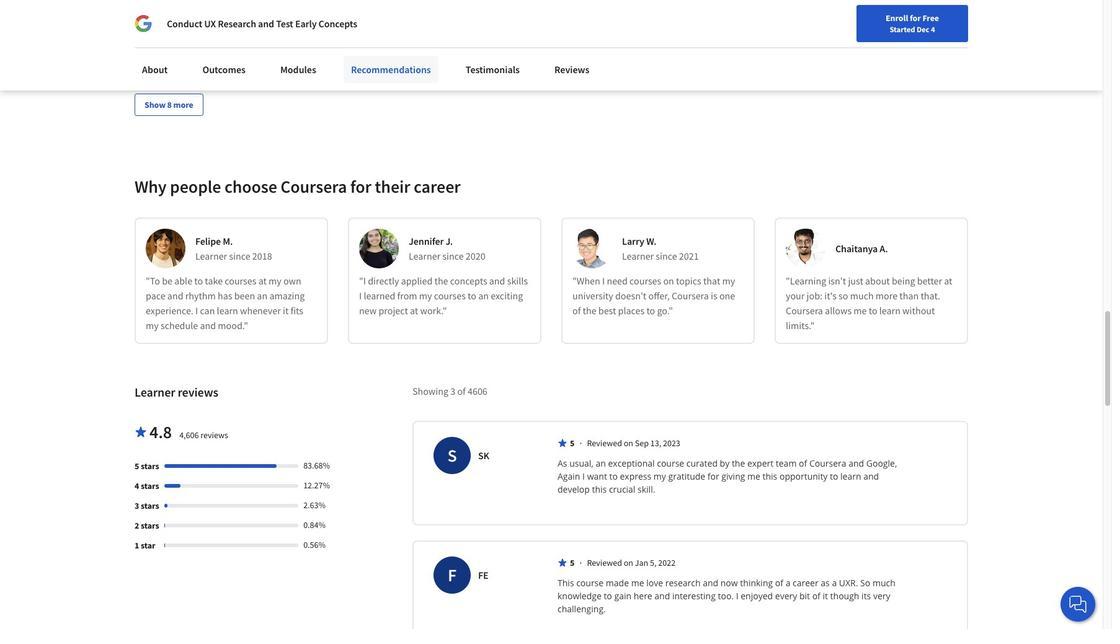 Task type: vqa. For each thing, say whether or not it's contained in the screenshot.
the me to the middle
yes



Task type: describe. For each thing, give the bounding box(es) containing it.
directly
[[368, 275, 399, 287]]

"to
[[146, 275, 160, 287]]

courses inside the "to be able to take courses at my own pace and rhythm has been an amazing experience. i can learn whenever it fits my schedule and mood."
[[225, 275, 256, 287]]

1 vertical spatial 5
[[135, 461, 139, 472]]

0 horizontal spatial 4
[[135, 481, 139, 492]]

2
[[135, 521, 139, 532]]

0 horizontal spatial this
[[592, 484, 607, 496]]

schedule
[[161, 320, 198, 332]]

engineering
[[826, 22, 877, 34]]

1 degree from the left
[[146, 63, 171, 75]]

and down love
[[655, 591, 670, 602]]

computer
[[782, 22, 824, 34]]

has
[[218, 290, 232, 302]]

and inside "i directly applied the concepts and skills i learned from my courses to an exciting new project at work."
[[489, 275, 505, 287]]

showing
[[412, 385, 448, 398]]

exciting
[[491, 290, 523, 302]]

1 vertical spatial for
[[350, 176, 371, 198]]

reviewed on sep 13, 2023
[[587, 438, 680, 449]]

electrical
[[867, 7, 906, 19]]

5 for s
[[570, 438, 574, 449]]

curated
[[686, 458, 718, 470]]

courses inside "i directly applied the concepts and skills i learned from my courses to an exciting new project at work."
[[434, 290, 466, 302]]

project
[[379, 305, 408, 317]]

need
[[607, 275, 628, 287]]

university
[[572, 290, 613, 302]]

as usual, an exceptional course curated by the expert team of coursera and google, again i want to express my gratitude for giving me this opportunity to learn and develop this crucial skill.
[[558, 458, 899, 496]]

since for j.
[[442, 250, 464, 263]]

and left google,
[[849, 458, 864, 470]]

learn for has
[[217, 305, 238, 317]]

new
[[359, 305, 377, 317]]

want
[[587, 471, 607, 483]]

and inside master of science in electrical and computer engineering
[[908, 7, 924, 19]]

at for courses
[[258, 275, 267, 287]]

that
[[703, 275, 720, 287]]

thinking
[[740, 578, 773, 589]]

and left now
[[703, 578, 718, 589]]

earn
[[375, 49, 392, 60]]

f
[[448, 565, 457, 587]]

very
[[873, 591, 890, 602]]

opportunity
[[780, 471, 828, 483]]

3 degree from the left
[[570, 63, 595, 75]]

for inside as usual, an exceptional course curated by the expert team of coursera and google, again i want to express my gratitude for giving me this opportunity to learn and develop this crucial skill.
[[708, 471, 719, 483]]

testimonials
[[466, 63, 520, 76]]

places
[[618, 305, 645, 317]]

and down google,
[[863, 471, 879, 483]]

learned
[[364, 290, 395, 302]]

2.63%
[[303, 500, 326, 511]]

m.
[[223, 235, 233, 248]]

offer,
[[648, 290, 670, 302]]

learner for jennifer
[[409, 250, 440, 263]]

test
[[276, 17, 293, 30]]

fe
[[478, 570, 488, 582]]

to inside the "to be able to take courses at my own pace and rhythm has been an amazing experience. i can learn whenever it fits my schedule and mood."
[[194, 275, 203, 287]]

an inside "i directly applied the concepts and skills i learned from my courses to an exciting new project at work."
[[478, 290, 489, 302]]

of inside master of science in electrical and computer engineering
[[812, 7, 821, 19]]

job:
[[807, 290, 822, 302]]

science for information
[[186, 7, 219, 19]]

4 inside enroll for free started dec 4
[[931, 24, 935, 34]]

more inside "learning isn't just about being better at your job: it's so much more than that. coursera allows me to learn without limits."
[[876, 290, 898, 302]]

amazing
[[269, 290, 305, 302]]

13,
[[650, 438, 661, 449]]

express
[[620, 471, 651, 483]]

why
[[135, 176, 167, 198]]

2018
[[252, 250, 272, 263]]

go."
[[657, 305, 673, 317]]

1 horizontal spatial a
[[786, 578, 790, 589]]

as
[[821, 578, 830, 589]]

learner for larry
[[622, 250, 654, 263]]

it inside the "to be able to take courses at my own pace and rhythm has been an amazing experience. i can learn whenever it fits my schedule and mood."
[[283, 305, 289, 317]]

google,
[[866, 458, 897, 470]]

allows
[[825, 305, 852, 317]]

courses inside "when i need courses on topics that my university doesn't offer, coursera is one of the best places to go."
[[630, 275, 661, 287]]

reviewed for f
[[587, 558, 622, 569]]

usual,
[[569, 458, 593, 470]]

learner up 4.8
[[135, 385, 175, 400]]

science for electrical
[[823, 7, 855, 19]]

ux
[[204, 17, 216, 30]]

felipe
[[195, 235, 221, 248]]

1
[[135, 540, 139, 552]]

collection element
[[127, 0, 976, 136]]

83.68%
[[303, 460, 330, 472]]

stars for 3 stars
[[141, 501, 159, 512]]

modules
[[280, 63, 316, 76]]

5 for f
[[570, 558, 574, 569]]

to inside this course made me love research and now thinking of a career as a uxr. so much knowledge to gain here and interesting too. i enjoyed every bit of it though its very challenging.
[[604, 591, 612, 602]]

of left ux
[[176, 7, 184, 19]]

coursera inside "learning isn't just about being better at your job: it's so much more than that. coursera allows me to learn without limits."
[[786, 305, 823, 317]]

outcomes link
[[195, 56, 253, 83]]

develop
[[558, 484, 590, 496]]

skills
[[507, 275, 528, 287]]

people
[[170, 176, 221, 198]]

my inside "when i need courses on topics that my university doesn't offer, coursera is one of the best places to go."
[[722, 275, 735, 287]]

challenging.
[[558, 604, 606, 615]]

expert
[[747, 458, 774, 470]]

larry w. learner since 2021
[[622, 235, 699, 263]]

"i
[[359, 275, 366, 287]]

i inside "when i need courses on topics that my university doesn't offer, coursera is one of the best places to go."
[[602, 275, 605, 287]]

reviewed for s
[[587, 438, 622, 449]]

much inside "learning isn't just about being better at your job: it's so much more than that. coursera allows me to learn without limits."
[[850, 290, 874, 302]]

now
[[721, 578, 738, 589]]

to inside "when i need courses on topics that my university doesn't offer, coursera is one of the best places to go."
[[647, 305, 655, 317]]

be
[[162, 275, 172, 287]]

the inside "i directly applied the concepts and skills i learned from my courses to an exciting new project at work."
[[434, 275, 448, 287]]

giving
[[722, 471, 745, 483]]

every
[[775, 591, 797, 602]]

felipe m. learner since 2018
[[195, 235, 272, 263]]

its
[[862, 591, 871, 602]]

at inside "i directly applied the concepts and skills i learned from my courses to an exciting new project at work."
[[410, 305, 418, 317]]

bit
[[799, 591, 810, 602]]

master of science in electrical and computer engineering
[[782, 7, 924, 34]]

and left test
[[258, 17, 274, 30]]

sk
[[478, 450, 489, 462]]

1 horizontal spatial this
[[763, 471, 777, 483]]

reviews
[[554, 63, 589, 76]]

in for electrical
[[857, 7, 865, 19]]

too.
[[718, 591, 734, 602]]

my down experience.
[[146, 320, 159, 332]]

the inside as usual, an exceptional course curated by the expert team of coursera and google, again i want to express my gratitude for giving me this opportunity to learn and develop this crucial skill.
[[732, 458, 745, 470]]

master for master of science in electrical and computer engineering
[[782, 7, 810, 19]]

"i directly applied the concepts and skills i learned from my courses to an exciting new project at work."
[[359, 275, 528, 317]]

2022
[[658, 558, 675, 569]]

me inside "learning isn't just about being better at your job: it's so much more than that. coursera allows me to learn without limits."
[[854, 305, 867, 317]]

enjoyed
[[741, 591, 773, 602]]

i inside "i directly applied the concepts and skills i learned from my courses to an exciting new project at work."
[[359, 290, 362, 302]]

4,606 reviews
[[179, 430, 228, 441]]

career inside this course made me love research and now thinking of a career as a uxr. so much knowledge to gain here and interesting too. i enjoyed every bit of it though its very challenging.
[[793, 578, 818, 589]]

free
[[922, 12, 939, 24]]

i inside the "to be able to take courses at my own pace and rhythm has been an amazing experience. i can learn whenever it fits my schedule and mood."
[[195, 305, 198, 317]]

information
[[230, 7, 281, 19]]

your
[[786, 290, 805, 302]]

outcomes
[[202, 63, 246, 76]]

work."
[[420, 305, 447, 317]]

their
[[375, 176, 410, 198]]



Task type: locate. For each thing, give the bounding box(es) containing it.
at
[[258, 275, 267, 287], [944, 275, 952, 287], [410, 305, 418, 317]]

the right by
[[732, 458, 745, 470]]

i inside this course made me love research and now thinking of a career as a uxr. so much knowledge to gain here and interesting too. i enjoyed every bit of it though its very challenging.
[[736, 591, 738, 602]]

3 right showing
[[450, 385, 455, 398]]

experience.
[[146, 305, 193, 317]]

courses up offer,
[[630, 275, 661, 287]]

learn
[[217, 305, 238, 317], [879, 305, 900, 317], [840, 471, 861, 483]]

1 vertical spatial 3
[[135, 501, 139, 512]]

course inside as usual, an exceptional course curated by the expert team of coursera and google, again i want to express my gratitude for giving me this opportunity to learn and develop this crucial skill.
[[657, 458, 684, 470]]

0 horizontal spatial it
[[283, 305, 289, 317]]

0 vertical spatial reviewed
[[587, 438, 622, 449]]

show
[[145, 99, 166, 111]]

0 vertical spatial career
[[414, 176, 461, 198]]

0 horizontal spatial at
[[258, 275, 267, 287]]

1 vertical spatial reviews
[[200, 430, 228, 441]]

2 vertical spatial the
[[732, 458, 745, 470]]

2 horizontal spatial learn
[[879, 305, 900, 317]]

on left sep
[[624, 438, 633, 449]]

0 horizontal spatial master
[[146, 7, 174, 19]]

"when
[[572, 275, 600, 287]]

2 since from the left
[[442, 250, 464, 263]]

me right allows
[[854, 305, 867, 317]]

0 vertical spatial this
[[763, 471, 777, 483]]

0 vertical spatial on
[[663, 275, 674, 287]]

0 horizontal spatial career
[[414, 176, 461, 198]]

learn right opportunity at the right of page
[[840, 471, 861, 483]]

1 horizontal spatial in
[[857, 7, 865, 19]]

for inside enroll for free started dec 4
[[910, 12, 921, 24]]

to down about
[[869, 305, 877, 317]]

it down as
[[823, 591, 828, 602]]

learner down larry
[[622, 250, 654, 263]]

0 horizontal spatial me
[[631, 578, 644, 589]]

degree
[[146, 63, 171, 75], [358, 63, 383, 75], [570, 63, 595, 75]]

1 science from the left
[[186, 7, 219, 19]]

to up crucial
[[609, 471, 618, 483]]

earn a degree
[[375, 49, 425, 60]]

2 horizontal spatial the
[[732, 458, 745, 470]]

an up whenever
[[257, 290, 267, 302]]

1 horizontal spatial for
[[708, 471, 719, 483]]

0 horizontal spatial 3
[[135, 501, 139, 512]]

an down concepts
[[478, 290, 489, 302]]

to left gain
[[604, 591, 612, 602]]

0 vertical spatial for
[[910, 12, 921, 24]]

since down m.
[[229, 250, 250, 263]]

2 reviewed from the top
[[587, 558, 622, 569]]

2 vertical spatial on
[[624, 558, 633, 569]]

enroll
[[886, 12, 908, 24]]

course inside this course made me love research and now thinking of a career as a uxr. so much knowledge to gain here and interesting too. i enjoyed every bit of it though its very challenging.
[[576, 578, 604, 589]]

1 vertical spatial reviewed
[[587, 558, 622, 569]]

learner for felipe
[[195, 250, 227, 263]]

my up 'work."'
[[419, 290, 432, 302]]

i
[[602, 275, 605, 287], [359, 290, 362, 302], [195, 305, 198, 317], [582, 471, 585, 483], [736, 591, 738, 602]]

in right ux
[[220, 7, 228, 19]]

learner inside the jennifer j. learner since 2020
[[409, 250, 440, 263]]

for
[[910, 12, 921, 24], [350, 176, 371, 198], [708, 471, 719, 483]]

0 vertical spatial 3
[[450, 385, 455, 398]]

coursera inside "when i need courses on topics that my university doesn't offer, coursera is one of the best places to go."
[[672, 290, 709, 302]]

one
[[719, 290, 735, 302]]

1 master from the left
[[146, 7, 174, 19]]

at right better
[[944, 275, 952, 287]]

a up every
[[786, 578, 790, 589]]

and up experience.
[[167, 290, 183, 302]]

on left jan
[[624, 558, 633, 569]]

this
[[763, 471, 777, 483], [592, 484, 607, 496]]

science
[[186, 7, 219, 19], [823, 7, 855, 19]]

it inside this course made me love research and now thinking of a career as a uxr. so much knowledge to gain here and interesting too. i enjoyed every bit of it though its very challenging.
[[823, 591, 828, 602]]

8
[[167, 99, 172, 111]]

learn down than
[[879, 305, 900, 317]]

a right earn
[[394, 49, 398, 60]]

of right bit
[[812, 591, 820, 602]]

1 horizontal spatial course
[[657, 458, 684, 470]]

course up knowledge
[[576, 578, 604, 589]]

an inside as usual, an exceptional course curated by the expert team of coursera and google, again i want to express my gratitude for giving me this opportunity to learn and develop this crucial skill.
[[596, 458, 606, 470]]

at down from
[[410, 305, 418, 317]]

4.8
[[149, 421, 172, 444]]

0 horizontal spatial more
[[173, 99, 193, 111]]

concepts
[[450, 275, 487, 287]]

1 star
[[135, 540, 155, 552]]

0 vertical spatial the
[[434, 275, 448, 287]]

my left own
[[269, 275, 281, 287]]

stars up the 3 stars
[[141, 481, 159, 492]]

stars
[[141, 461, 159, 472], [141, 481, 159, 492], [141, 501, 159, 512], [141, 521, 159, 532]]

of inside "when i need courses on topics that my university doesn't offer, coursera is one of the best places to go."
[[572, 305, 581, 317]]

1 vertical spatial more
[[876, 290, 898, 302]]

stars for 4 stars
[[141, 481, 159, 492]]

reviewed up made
[[587, 558, 622, 569]]

2 horizontal spatial courses
[[630, 275, 661, 287]]

stars for 5 stars
[[141, 461, 159, 472]]

at for better
[[944, 275, 952, 287]]

2 master from the left
[[782, 7, 810, 19]]

coursera inside as usual, an exceptional course curated by the expert team of coursera and google, again i want to express my gratitude for giving me this opportunity to learn and develop this crucial skill.
[[809, 458, 846, 470]]

conduct
[[167, 17, 202, 30]]

0 vertical spatial much
[[850, 290, 874, 302]]

of left 4606
[[457, 385, 466, 398]]

1 vertical spatial career
[[793, 578, 818, 589]]

gratitude
[[668, 471, 705, 483]]

0 horizontal spatial since
[[229, 250, 250, 263]]

more inside button
[[173, 99, 193, 111]]

me inside this course made me love research and now thinking of a career as a uxr. so much knowledge to gain here and interesting too. i enjoyed every bit of it though its very challenging.
[[631, 578, 644, 589]]

learner down jennifer
[[409, 250, 440, 263]]

i left can at the left of page
[[195, 305, 198, 317]]

stars right the 2
[[141, 521, 159, 532]]

much down just
[[850, 290, 874, 302]]

1 horizontal spatial it
[[823, 591, 828, 602]]

career up bit
[[793, 578, 818, 589]]

me down expert
[[747, 471, 760, 483]]

on for f
[[624, 558, 633, 569]]

love
[[646, 578, 663, 589]]

an
[[257, 290, 267, 302], [478, 290, 489, 302], [596, 458, 606, 470]]

"when i need courses on topics that my university doesn't offer, coursera is one of the best places to go."
[[572, 275, 735, 317]]

dec
[[917, 24, 929, 34]]

learn inside the "to be able to take courses at my own pace and rhythm has been an amazing experience. i can learn whenever it fits my schedule and mood."
[[217, 305, 238, 317]]

crucial
[[609, 484, 635, 496]]

much up the very
[[873, 578, 895, 589]]

showing 3 of 4606
[[412, 385, 487, 398]]

of down the 'university'
[[572, 305, 581, 317]]

1 vertical spatial 4
[[135, 481, 139, 492]]

me inside as usual, an exceptional course curated by the expert team of coursera and google, again i want to express my gratitude for giving me this opportunity to learn and develop this crucial skill.
[[747, 471, 760, 483]]

course down 2023 at the right bottom
[[657, 458, 684, 470]]

and down can at the left of page
[[200, 320, 216, 332]]

reviews up the 4,606 reviews
[[178, 385, 218, 400]]

to down concepts
[[468, 290, 476, 302]]

1 vertical spatial on
[[624, 438, 633, 449]]

so
[[860, 578, 870, 589]]

master inside master of science in information systems link
[[146, 7, 174, 19]]

systems
[[283, 7, 318, 19]]

since down w.
[[656, 250, 677, 263]]

english
[[865, 14, 895, 26]]

at inside the "to be able to take courses at my own pace and rhythm has been an amazing experience. i can learn whenever it fits my schedule and mood."
[[258, 275, 267, 287]]

courses up been
[[225, 275, 256, 287]]

0 vertical spatial 5
[[570, 438, 574, 449]]

to right opportunity at the right of page
[[830, 471, 838, 483]]

0 vertical spatial it
[[283, 305, 289, 317]]

research
[[665, 578, 701, 589]]

learn inside as usual, an exceptional course curated by the expert team of coursera and google, again i want to express my gratitude for giving me this opportunity to learn and develop this crucial skill.
[[840, 471, 861, 483]]

1 in from the left
[[220, 7, 228, 19]]

0 vertical spatial me
[[854, 305, 867, 317]]

better
[[917, 275, 942, 287]]

learner inside felipe m. learner since 2018
[[195, 250, 227, 263]]

1 reviewed from the top
[[587, 438, 622, 449]]

master inside master of science in electrical and computer engineering
[[782, 7, 810, 19]]

5 up usual,
[[570, 438, 574, 449]]

chaitanya a.
[[835, 243, 888, 255]]

my inside as usual, an exceptional course curated by the expert team of coursera and google, again i want to express my gratitude for giving me this opportunity to learn and develop this crucial skill.
[[654, 471, 666, 483]]

2 horizontal spatial for
[[910, 12, 921, 24]]

1 horizontal spatial learn
[[840, 471, 861, 483]]

jennifer j. learner since 2020
[[409, 235, 485, 263]]

since for m.
[[229, 250, 250, 263]]

1 horizontal spatial at
[[410, 305, 418, 317]]

1 vertical spatial much
[[873, 578, 895, 589]]

about link
[[135, 56, 175, 83]]

reviews for learner reviews
[[178, 385, 218, 400]]

learner down the felipe
[[195, 250, 227, 263]]

me up here
[[631, 578, 644, 589]]

1 horizontal spatial me
[[747, 471, 760, 483]]

3 stars from the top
[[141, 501, 159, 512]]

4 up the 3 stars
[[135, 481, 139, 492]]

best
[[598, 305, 616, 317]]

in up engineering
[[857, 7, 865, 19]]

1 horizontal spatial more
[[876, 290, 898, 302]]

much inside this course made me love research and now thinking of a career as a uxr. so much knowledge to gain here and interesting too. i enjoyed every bit of it though its very challenging.
[[873, 578, 895, 589]]

a right as
[[832, 578, 837, 589]]

in for information
[[220, 7, 228, 19]]

3 up the 2
[[135, 501, 139, 512]]

by
[[720, 458, 730, 470]]

2 vertical spatial for
[[708, 471, 719, 483]]

None search field
[[177, 8, 474, 33]]

a inside collection element
[[394, 49, 398, 60]]

1 since from the left
[[229, 250, 250, 263]]

a.
[[880, 243, 888, 255]]

in inside master of science in information systems link
[[220, 7, 228, 19]]

1 vertical spatial me
[[747, 471, 760, 483]]

2 vertical spatial 5
[[570, 558, 574, 569]]

since inside larry w. learner since 2021
[[656, 250, 677, 263]]

master left ux
[[146, 7, 174, 19]]

whenever
[[240, 305, 281, 317]]

take
[[205, 275, 223, 287]]

0 horizontal spatial an
[[257, 290, 267, 302]]

1 horizontal spatial an
[[478, 290, 489, 302]]

4,606
[[179, 430, 199, 441]]

limits."
[[786, 320, 815, 332]]

1 horizontal spatial since
[[442, 250, 464, 263]]

master for master of science in information systems
[[146, 7, 174, 19]]

learner inside larry w. learner since 2021
[[622, 250, 654, 263]]

an up want
[[596, 458, 606, 470]]

learn for more
[[879, 305, 900, 317]]

larry
[[622, 235, 644, 248]]

for left their
[[350, 176, 371, 198]]

w.
[[646, 235, 656, 248]]

google image
[[135, 15, 152, 32]]

the inside "when i need courses on topics that my university doesn't offer, coursera is one of the best places to go."
[[583, 305, 596, 317]]

0 vertical spatial course
[[657, 458, 684, 470]]

4 right the dec
[[931, 24, 935, 34]]

it's
[[824, 290, 837, 302]]

1 horizontal spatial 3
[[450, 385, 455, 398]]

chaitanya
[[835, 243, 878, 255]]

5,
[[650, 558, 656, 569]]

the down the 'university'
[[583, 305, 596, 317]]

1 horizontal spatial master
[[782, 7, 810, 19]]

1 horizontal spatial courses
[[434, 290, 466, 302]]

my up one on the right
[[722, 275, 735, 287]]

being
[[892, 275, 915, 287]]

1 stars from the top
[[141, 461, 159, 472]]

i inside as usual, an exceptional course curated by the expert team of coursera and google, again i want to express my gratitude for giving me this opportunity to learn and develop this crucial skill.
[[582, 471, 585, 483]]

0 horizontal spatial for
[[350, 176, 371, 198]]

1 vertical spatial the
[[583, 305, 596, 317]]

show notifications image
[[935, 16, 950, 30]]

skill.
[[638, 484, 655, 496]]

it left fits
[[283, 305, 289, 317]]

2023
[[663, 438, 680, 449]]

2021
[[679, 250, 699, 263]]

the right the applied
[[434, 275, 448, 287]]

and up the dec
[[908, 7, 924, 19]]

at inside "learning isn't just about being better at your job: it's so much more than that. coursera allows me to learn without limits."
[[944, 275, 952, 287]]

i left the need
[[602, 275, 605, 287]]

2 horizontal spatial me
[[854, 305, 867, 317]]

since for w.
[[656, 250, 677, 263]]

this down want
[[592, 484, 607, 496]]

chat with us image
[[1068, 595, 1088, 615]]

interesting
[[672, 591, 716, 602]]

2 degree from the left
[[358, 63, 383, 75]]

3 since from the left
[[656, 250, 677, 263]]

4606
[[468, 385, 487, 398]]

i down "i
[[359, 290, 362, 302]]

reviewed up usual,
[[587, 438, 622, 449]]

reviewed
[[587, 438, 622, 449], [587, 558, 622, 569]]

career right their
[[414, 176, 461, 198]]

1 horizontal spatial science
[[823, 7, 855, 19]]

on for s
[[624, 438, 633, 449]]

this down expert
[[763, 471, 777, 483]]

5 up this in the right of the page
[[570, 558, 574, 569]]

0 vertical spatial more
[[173, 99, 193, 111]]

1 horizontal spatial 4
[[931, 24, 935, 34]]

12.27%
[[303, 480, 330, 491]]

0 horizontal spatial a
[[394, 49, 398, 60]]

to
[[194, 275, 203, 287], [468, 290, 476, 302], [647, 305, 655, 317], [869, 305, 877, 317], [609, 471, 618, 483], [830, 471, 838, 483], [604, 591, 612, 602]]

to inside "learning isn't just about being better at your job: it's so much more than that. coursera allows me to learn without limits."
[[869, 305, 877, 317]]

0 vertical spatial reviews
[[178, 385, 218, 400]]

0 horizontal spatial science
[[186, 7, 219, 19]]

conduct ux research and test early concepts
[[167, 17, 357, 30]]

started
[[890, 24, 915, 34]]

stars for 2 stars
[[141, 521, 159, 532]]

stars down "4 stars"
[[141, 501, 159, 512]]

master of science in information systems
[[146, 7, 318, 19]]

0 vertical spatial 4
[[931, 24, 935, 34]]

0 horizontal spatial learn
[[217, 305, 238, 317]]

my inside "i directly applied the concepts and skills i learned from my courses to an exciting new project at work."
[[419, 290, 432, 302]]

more right the 8
[[173, 99, 193, 111]]

0 horizontal spatial degree
[[146, 63, 171, 75]]

courses up 'work."'
[[434, 290, 466, 302]]

since down j.
[[442, 250, 464, 263]]

s
[[447, 445, 457, 467]]

english button
[[842, 0, 917, 40]]

course
[[657, 458, 684, 470], [576, 578, 604, 589]]

career
[[414, 176, 461, 198], [793, 578, 818, 589]]

just
[[848, 275, 863, 287]]

since inside the jennifer j. learner since 2020
[[442, 250, 464, 263]]

0 horizontal spatial the
[[434, 275, 448, 287]]

reviews
[[178, 385, 218, 400], [200, 430, 228, 441]]

and up exciting
[[489, 275, 505, 287]]

own
[[283, 275, 301, 287]]

2 horizontal spatial degree
[[570, 63, 595, 75]]

of up every
[[775, 578, 783, 589]]

that.
[[921, 290, 940, 302]]

on
[[663, 275, 674, 287], [624, 438, 633, 449], [624, 558, 633, 569]]

on inside "when i need courses on topics that my university doesn't offer, coursera is one of the best places to go."
[[663, 275, 674, 287]]

an inside the "to be able to take courses at my own pace and rhythm has been an amazing experience. i can learn whenever it fits my schedule and mood."
[[257, 290, 267, 302]]

degree
[[400, 49, 425, 60]]

more down about
[[876, 290, 898, 302]]

my up skill.
[[654, 471, 666, 483]]

i down usual,
[[582, 471, 585, 483]]

i right too.
[[736, 591, 738, 602]]

been
[[234, 290, 255, 302]]

5 up "4 stars"
[[135, 461, 139, 472]]

this course made me love research and now thinking of a career as a uxr. so much knowledge to gain here and interesting too. i enjoyed every bit of it though its very challenging.
[[558, 578, 898, 615]]

exceptional
[[608, 458, 655, 470]]

reviews for 4,606 reviews
[[200, 430, 228, 441]]

0.56%
[[303, 540, 326, 551]]

on up offer,
[[663, 275, 674, 287]]

2 horizontal spatial a
[[832, 578, 837, 589]]

1 vertical spatial this
[[592, 484, 607, 496]]

a
[[394, 49, 398, 60], [786, 578, 790, 589], [832, 578, 837, 589]]

4 stars from the top
[[141, 521, 159, 532]]

since inside felipe m. learner since 2018
[[229, 250, 250, 263]]

2 stars from the top
[[141, 481, 159, 492]]

learn down has
[[217, 305, 238, 317]]

1 horizontal spatial career
[[793, 578, 818, 589]]

of inside as usual, an exceptional course curated by the expert team of coursera and google, again i want to express my gratitude for giving me this opportunity to learn and develop this crucial skill.
[[799, 458, 807, 470]]

gain
[[614, 591, 631, 602]]

as
[[558, 458, 567, 470]]

2020
[[466, 250, 485, 263]]

able
[[174, 275, 192, 287]]

2 horizontal spatial since
[[656, 250, 677, 263]]

at down 2018
[[258, 275, 267, 287]]

2 science from the left
[[823, 7, 855, 19]]

to inside "i directly applied the concepts and skills i learned from my courses to an exciting new project at work."
[[468, 290, 476, 302]]

0 horizontal spatial in
[[220, 7, 228, 19]]

reviews right "4,606"
[[200, 430, 228, 441]]

in inside master of science in electrical and computer engineering
[[857, 7, 865, 19]]

0 horizontal spatial courses
[[225, 275, 256, 287]]

master up the "computer"
[[782, 7, 810, 19]]

1 horizontal spatial degree
[[358, 63, 383, 75]]

more
[[173, 99, 193, 111], [876, 290, 898, 302]]

to left go."
[[647, 305, 655, 317]]

for down curated
[[708, 471, 719, 483]]

3 stars
[[135, 501, 159, 512]]

from
[[397, 290, 417, 302]]

"learning isn't just about being better at your job: it's so much more than that. coursera allows me to learn without limits."
[[786, 275, 952, 332]]

1 vertical spatial it
[[823, 591, 828, 602]]

show 8 more button
[[135, 94, 203, 116]]

team
[[776, 458, 797, 470]]

1 vertical spatial course
[[576, 578, 604, 589]]

made
[[606, 578, 629, 589]]

2 horizontal spatial an
[[596, 458, 606, 470]]

of up the "computer"
[[812, 7, 821, 19]]

science inside master of science in electrical and computer engineering
[[823, 7, 855, 19]]

0 horizontal spatial course
[[576, 578, 604, 589]]

learn inside "learning isn't just about being better at your job: it's so much more than that. coursera allows me to learn without limits."
[[879, 305, 900, 317]]

stars up "4 stars"
[[141, 461, 159, 472]]

of up opportunity at the right of page
[[799, 458, 807, 470]]

1 horizontal spatial the
[[583, 305, 596, 317]]

to up rhythm
[[194, 275, 203, 287]]

2 in from the left
[[857, 7, 865, 19]]

for up the dec
[[910, 12, 921, 24]]

2 vertical spatial me
[[631, 578, 644, 589]]

2 horizontal spatial at
[[944, 275, 952, 287]]

reviews link
[[547, 56, 597, 83]]



